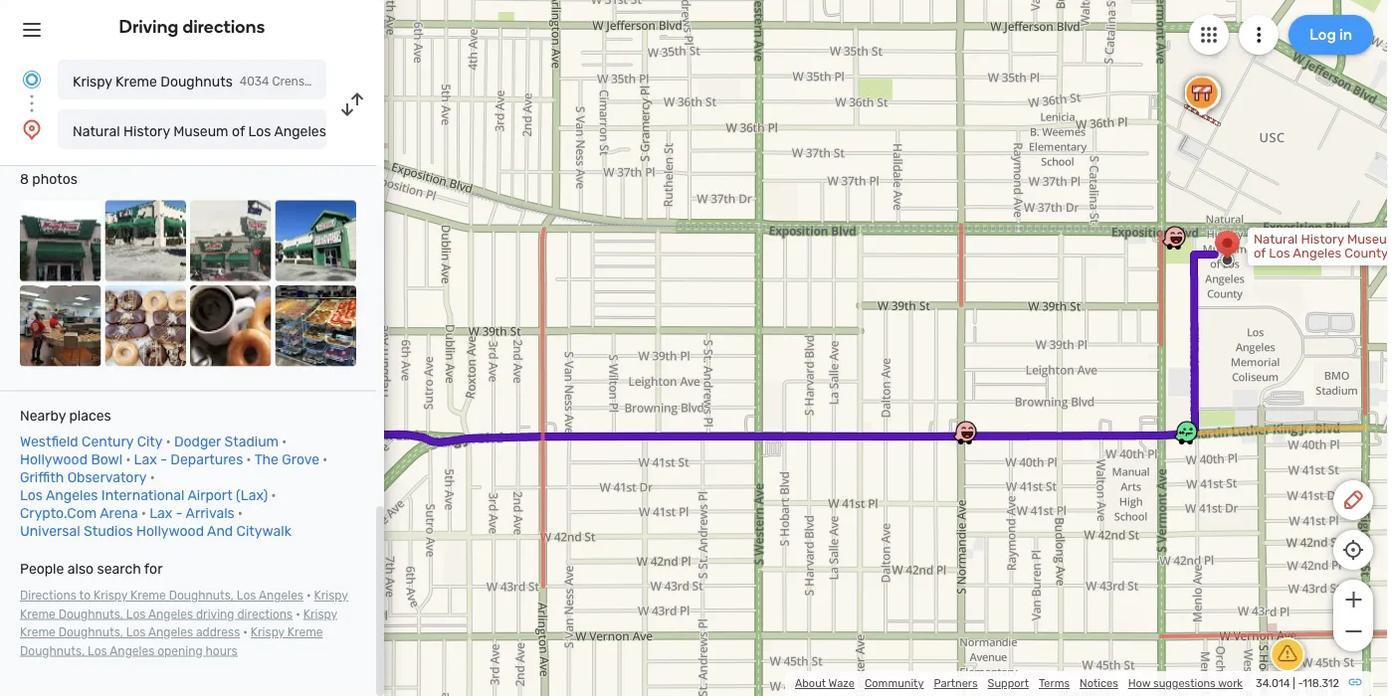 Task type: vqa. For each thing, say whether or not it's contained in the screenshot.
Directions to Krispy Kreme Doughnuts, Los Angeles link
yes



Task type: describe. For each thing, give the bounding box(es) containing it.
suggestions
[[1153, 677, 1216, 691]]

how suggestions work link
[[1128, 677, 1243, 691]]

dodger
[[174, 434, 221, 451]]

image 3 of krispy kreme doughnuts, los angeles image
[[190, 201, 271, 282]]

work
[[1218, 677, 1243, 691]]

griffith
[[20, 470, 64, 487]]

westfield century city link
[[20, 434, 163, 451]]

2 vertical spatial -
[[1298, 677, 1303, 691]]

terms link
[[1039, 677, 1070, 691]]

pencil image
[[1341, 489, 1365, 512]]

doughnuts, for address
[[58, 626, 123, 640]]

krispy kreme doughnuts, los angeles driving directions
[[20, 590, 348, 622]]

terms
[[1039, 677, 1070, 691]]

|
[[1293, 677, 1295, 691]]

century
[[82, 434, 134, 451]]

crypto.com arena link
[[20, 506, 138, 522]]

lax for departures
[[134, 452, 157, 469]]

los inside the grove griffith observatory los angeles international airport (lax) crypto.com arena
[[20, 488, 43, 505]]

directions inside krispy kreme doughnuts, los angeles driving directions
[[237, 608, 293, 622]]

departures
[[171, 452, 243, 469]]

support
[[988, 677, 1029, 691]]

doughnuts, for driving
[[58, 608, 123, 622]]

- for arrivals
[[176, 506, 183, 522]]

about waze community partners support terms notices how suggestions work
[[795, 677, 1243, 691]]

grove
[[282, 452, 320, 469]]

studios
[[84, 524, 133, 540]]

notices
[[1080, 677, 1118, 691]]

image 6 of krispy kreme doughnuts, los angeles image
[[105, 286, 186, 367]]

notices link
[[1080, 677, 1118, 691]]

crypto.com
[[20, 506, 97, 522]]

krispy for krispy kreme doughnuts
[[73, 73, 112, 90]]

also
[[67, 562, 94, 578]]

the grove griffith observatory los angeles international airport (lax) crypto.com arena
[[20, 452, 320, 522]]

location image
[[20, 117, 44, 141]]

krispy kreme doughnuts button
[[58, 60, 326, 100]]

observatory
[[67, 470, 147, 487]]

address
[[196, 626, 240, 640]]

hollywood inside dodger stadium hollywood bowl
[[20, 452, 88, 469]]

los up address
[[237, 590, 256, 604]]

bowl
[[91, 452, 123, 469]]

hollywood bowl link
[[20, 452, 123, 469]]

krispy kreme doughnuts, los angeles address
[[20, 608, 337, 640]]

citywalk
[[236, 524, 291, 540]]

partners
[[934, 677, 978, 691]]

34.014
[[1256, 677, 1290, 691]]

how
[[1128, 677, 1151, 691]]

arrivals
[[186, 506, 235, 522]]

people
[[20, 562, 64, 578]]

opening
[[157, 645, 203, 659]]

hours
[[205, 645, 237, 659]]

angeles inside the grove griffith observatory los angeles international airport (lax) crypto.com arena
[[46, 488, 98, 505]]

natural history museum of los angeles county
[[73, 123, 377, 139]]

to
[[79, 590, 91, 604]]

los inside krispy kreme doughnuts, los angeles driving directions
[[126, 608, 146, 622]]

of
[[232, 123, 245, 139]]

museum
[[173, 123, 228, 139]]

lax - arrivals universal studios hollywood and citywalk
[[20, 506, 291, 540]]

image 5 of krispy kreme doughnuts, los angeles image
[[20, 286, 101, 367]]

(lax)
[[236, 488, 268, 505]]

doughnuts, for opening
[[20, 645, 85, 659]]

support link
[[988, 677, 1029, 691]]

krispy kreme doughnuts, los angeles opening hours link
[[20, 626, 323, 659]]

image 4 of krispy kreme doughnuts, los angeles image
[[275, 201, 356, 282]]

search
[[97, 562, 141, 578]]

hollywood inside lax - arrivals universal studios hollywood and citywalk
[[136, 524, 204, 540]]

community
[[865, 677, 924, 691]]

dodger stadium link
[[174, 434, 279, 451]]

and
[[207, 524, 233, 540]]

city
[[137, 434, 163, 451]]

image 7 of krispy kreme doughnuts, los angeles image
[[190, 286, 271, 367]]

image 1 of krispy kreme doughnuts, los angeles image
[[20, 201, 101, 282]]

international
[[101, 488, 184, 505]]

zoom out image
[[1341, 620, 1366, 644]]

lax - departures
[[134, 452, 243, 469]]

westfield century city
[[20, 434, 163, 451]]

nearby places
[[20, 409, 111, 425]]

kreme for krispy kreme doughnuts
[[116, 73, 157, 90]]



Task type: locate. For each thing, give the bounding box(es) containing it.
waze
[[828, 677, 855, 691]]

driving
[[119, 16, 179, 37]]

8
[[20, 172, 29, 188]]

driving directions
[[119, 16, 265, 37]]

los down the directions to krispy kreme doughnuts, los angeles link
[[126, 608, 146, 622]]

lax - departures link
[[134, 452, 243, 469]]

angeles inside krispy kreme doughnuts, los angeles driving directions
[[148, 608, 193, 622]]

krispy inside krispy kreme doughnuts, los angeles opening hours
[[251, 626, 284, 640]]

people also search for
[[20, 562, 163, 578]]

airport
[[187, 488, 232, 505]]

kreme inside krispy kreme doughnuts, los angeles address
[[20, 626, 56, 640]]

los down to at the left
[[88, 645, 107, 659]]

angeles inside button
[[274, 123, 326, 139]]

image 8 of krispy kreme doughnuts, los angeles image
[[275, 286, 356, 367]]

los down the griffith
[[20, 488, 43, 505]]

stadium
[[224, 434, 279, 451]]

kreme for krispy kreme doughnuts, los angeles address
[[20, 626, 56, 640]]

kreme inside krispy kreme doughnuts, los angeles driving directions
[[20, 608, 56, 622]]

history
[[123, 123, 170, 139]]

kreme for krispy kreme doughnuts, los angeles opening hours
[[287, 626, 323, 640]]

hollywood down westfield
[[20, 452, 88, 469]]

los inside button
[[248, 123, 271, 139]]

angeles up opening
[[148, 626, 193, 640]]

angeles
[[274, 123, 326, 139], [46, 488, 98, 505], [259, 590, 303, 604], [148, 608, 193, 622], [148, 626, 193, 640], [110, 645, 155, 659]]

lax for arrivals
[[149, 506, 172, 522]]

natural
[[73, 123, 120, 139]]

- down the "city"
[[160, 452, 167, 469]]

0 vertical spatial directions
[[183, 16, 265, 37]]

krispy for krispy kreme doughnuts, los angeles address
[[303, 608, 337, 622]]

directions up doughnuts on the left top of the page
[[183, 16, 265, 37]]

directions
[[183, 16, 265, 37], [237, 608, 293, 622]]

county
[[330, 123, 377, 139]]

krispy for krispy kreme doughnuts, los angeles opening hours
[[251, 626, 284, 640]]

doughnuts
[[160, 73, 233, 90]]

the grove link
[[254, 452, 320, 469]]

doughnuts, inside krispy kreme doughnuts, los angeles opening hours
[[20, 645, 85, 659]]

1 vertical spatial hollywood
[[136, 524, 204, 540]]

lax up the universal studios hollywood and citywalk link at the left of page
[[149, 506, 172, 522]]

zoom in image
[[1341, 588, 1366, 612]]

lax - arrivals link
[[149, 506, 235, 522]]

griffith observatory link
[[20, 470, 147, 487]]

kreme inside krispy kreme doughnuts, los angeles opening hours
[[287, 626, 323, 640]]

los down directions to krispy kreme doughnuts, los angeles
[[126, 626, 146, 640]]

directions
[[20, 590, 76, 604]]

the
[[254, 452, 278, 469]]

- for departures
[[160, 452, 167, 469]]

directions to krispy kreme doughnuts, los angeles
[[20, 590, 303, 604]]

natural history museum of los angeles county button
[[58, 109, 377, 149]]

universal studios hollywood and citywalk link
[[20, 524, 291, 540]]

los angeles international airport (lax) link
[[20, 488, 268, 505]]

lax down the "city"
[[134, 452, 157, 469]]

angeles down directions to krispy kreme doughnuts, los angeles
[[148, 608, 193, 622]]

nearby
[[20, 409, 66, 425]]

westfield
[[20, 434, 78, 451]]

hollywood down the lax - arrivals link
[[136, 524, 204, 540]]

community link
[[865, 677, 924, 691]]

angeles left opening
[[110, 645, 155, 659]]

krispy kreme doughnuts, los angeles address link
[[20, 608, 337, 640]]

krispy for krispy kreme doughnuts, los angeles driving directions
[[314, 590, 348, 604]]

1 horizontal spatial -
[[176, 506, 183, 522]]

krispy kreme doughnuts, los angeles opening hours
[[20, 626, 323, 659]]

- right "|"
[[1298, 677, 1303, 691]]

lax inside lax - arrivals universal studios hollywood and citywalk
[[149, 506, 172, 522]]

image 2 of krispy kreme doughnuts, los angeles image
[[105, 201, 186, 282]]

krispy inside krispy kreme doughnuts, los angeles address
[[303, 608, 337, 622]]

118.312
[[1303, 677, 1339, 691]]

angeles left county
[[274, 123, 326, 139]]

directions right driving
[[237, 608, 293, 622]]

2 horizontal spatial -
[[1298, 677, 1303, 691]]

los right of
[[248, 123, 271, 139]]

1 horizontal spatial hollywood
[[136, 524, 204, 540]]

krispy
[[73, 73, 112, 90], [94, 590, 127, 604], [314, 590, 348, 604], [303, 608, 337, 622], [251, 626, 284, 640]]

for
[[144, 562, 163, 578]]

photos
[[32, 172, 77, 188]]

arena
[[100, 506, 138, 522]]

- up the universal studios hollywood and citywalk link at the left of page
[[176, 506, 183, 522]]

los inside krispy kreme doughnuts, los angeles opening hours
[[88, 645, 107, 659]]

angeles up crypto.com arena link
[[46, 488, 98, 505]]

krispy inside button
[[73, 73, 112, 90]]

partners link
[[934, 677, 978, 691]]

angeles down citywalk
[[259, 590, 303, 604]]

current location image
[[20, 68, 44, 92]]

0 vertical spatial hollywood
[[20, 452, 88, 469]]

driving
[[196, 608, 234, 622]]

1 vertical spatial directions
[[237, 608, 293, 622]]

1 vertical spatial -
[[176, 506, 183, 522]]

-
[[160, 452, 167, 469], [176, 506, 183, 522], [1298, 677, 1303, 691]]

0 horizontal spatial hollywood
[[20, 452, 88, 469]]

angeles inside krispy kreme doughnuts, los angeles address
[[148, 626, 193, 640]]

1 vertical spatial lax
[[149, 506, 172, 522]]

hollywood
[[20, 452, 88, 469], [136, 524, 204, 540]]

directions to krispy kreme doughnuts, los angeles link
[[20, 590, 303, 604]]

8 photos
[[20, 172, 77, 188]]

los
[[248, 123, 271, 139], [20, 488, 43, 505], [237, 590, 256, 604], [126, 608, 146, 622], [126, 626, 146, 640], [88, 645, 107, 659]]

about waze link
[[795, 677, 855, 691]]

los inside krispy kreme doughnuts, los angeles address
[[126, 626, 146, 640]]

0 vertical spatial -
[[160, 452, 167, 469]]

krispy inside krispy kreme doughnuts, los angeles driving directions
[[314, 590, 348, 604]]

doughnuts,
[[169, 590, 234, 604], [58, 608, 123, 622], [58, 626, 123, 640], [20, 645, 85, 659]]

about
[[795, 677, 826, 691]]

angeles inside krispy kreme doughnuts, los angeles opening hours
[[110, 645, 155, 659]]

krispy kreme doughnuts
[[73, 73, 233, 90]]

universal
[[20, 524, 80, 540]]

0 horizontal spatial -
[[160, 452, 167, 469]]

link image
[[1347, 675, 1363, 691]]

0 vertical spatial lax
[[134, 452, 157, 469]]

lax
[[134, 452, 157, 469], [149, 506, 172, 522]]

34.014 | -118.312
[[1256, 677, 1339, 691]]

dodger stadium hollywood bowl
[[20, 434, 279, 469]]

doughnuts, inside krispy kreme doughnuts, los angeles driving directions
[[58, 608, 123, 622]]

- inside lax - arrivals universal studios hollywood and citywalk
[[176, 506, 183, 522]]

kreme inside button
[[116, 73, 157, 90]]

doughnuts, inside krispy kreme doughnuts, los angeles address
[[58, 626, 123, 640]]

places
[[69, 409, 111, 425]]

krispy kreme doughnuts, los angeles driving directions link
[[20, 590, 348, 622]]

kreme for krispy kreme doughnuts, los angeles driving directions
[[20, 608, 56, 622]]



